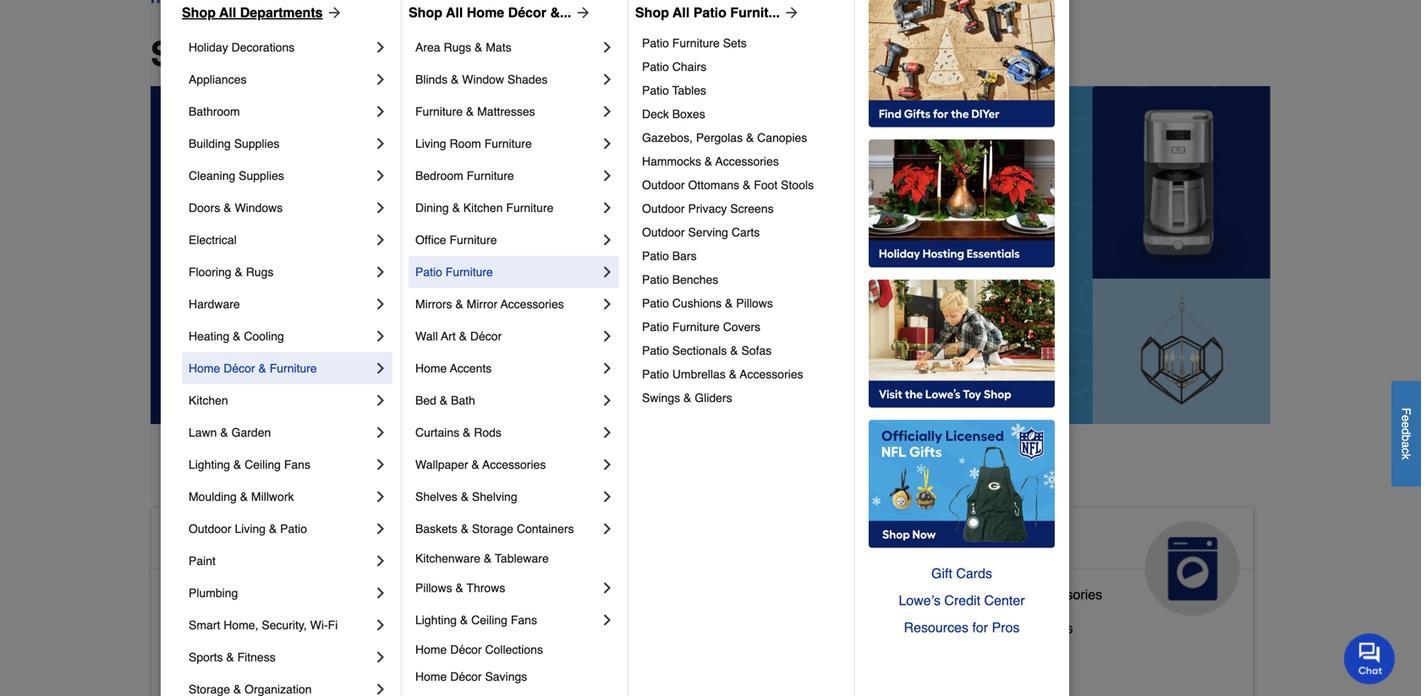 Task type: vqa. For each thing, say whether or not it's contained in the screenshot.
Curtains & Rods link
yes



Task type: locate. For each thing, give the bounding box(es) containing it.
animal & pet care link
[[528, 508, 876, 617]]

home down security,
[[282, 655, 318, 671]]

&
[[475, 41, 482, 54], [451, 73, 459, 86], [466, 105, 474, 118], [746, 131, 754, 145], [704, 155, 712, 168], [743, 178, 751, 192], [224, 201, 231, 215], [452, 201, 460, 215], [235, 266, 243, 279], [725, 297, 733, 310], [455, 298, 463, 311], [233, 330, 241, 343], [459, 330, 467, 343], [730, 344, 738, 358], [258, 362, 266, 376], [729, 368, 737, 381], [683, 392, 691, 405], [440, 394, 448, 408], [220, 426, 228, 440], [463, 426, 471, 440], [233, 458, 241, 472], [471, 458, 479, 472], [240, 491, 248, 504], [461, 491, 469, 504], [269, 523, 277, 536], [461, 523, 469, 536], [627, 529, 644, 556], [484, 552, 492, 566], [455, 582, 463, 595], [1017, 587, 1026, 603], [460, 614, 468, 628], [980, 621, 989, 637], [658, 648, 667, 664], [226, 651, 234, 665], [269, 655, 278, 671]]

shop up area
[[409, 5, 442, 20]]

carts
[[732, 226, 760, 239]]

chairs
[[672, 60, 706, 74]]

foot
[[754, 178, 778, 192]]

0 vertical spatial living
[[415, 137, 446, 151]]

privacy
[[688, 202, 727, 216]]

lighting up moulding
[[189, 458, 230, 472]]

chevron right image for electrical
[[372, 232, 389, 249]]

bedroom up fitness
[[233, 621, 288, 637]]

arrow right image
[[780, 4, 800, 21]]

moulding
[[189, 491, 237, 504]]

0 vertical spatial supplies
[[234, 137, 279, 151]]

sofas
[[741, 344, 772, 358]]

beverage
[[919, 621, 977, 637]]

1 horizontal spatial fans
[[511, 614, 537, 628]]

1 horizontal spatial arrow right image
[[571, 4, 592, 21]]

outdoor left privacy
[[642, 202, 685, 216]]

pros
[[992, 620, 1020, 636]]

rods
[[474, 426, 502, 440]]

moulding & millwork
[[189, 491, 294, 504]]

chevron right image for lawn & garden
[[372, 425, 389, 442]]

chat invite button image
[[1344, 634, 1396, 685]]

0 vertical spatial pet
[[651, 529, 688, 556]]

mirrors & mirror accessories
[[415, 298, 564, 311]]

all up patio furniture sets on the top
[[673, 5, 690, 20]]

f e e d b a c k
[[1399, 408, 1413, 460]]

1 vertical spatial pet
[[542, 648, 562, 664]]

& right the parts
[[1017, 587, 1026, 603]]

& up moulding & millwork
[[233, 458, 241, 472]]

furniture down cushions
[[672, 321, 720, 334]]

accessible home image
[[391, 522, 486, 617]]

boxes
[[672, 107, 705, 121]]

shop for shop all departments
[[182, 5, 216, 20]]

décor down heating & cooling
[[224, 362, 255, 376]]

patio inside "link"
[[415, 266, 442, 279]]

outdoor for outdoor living & patio
[[189, 523, 231, 536]]

décor down home décor collections
[[450, 671, 482, 684]]

& inside "animal & pet care"
[[627, 529, 644, 556]]

center
[[984, 593, 1025, 609]]

lighting & ceiling fans for the bottom lighting & ceiling fans link
[[415, 614, 537, 628]]

bedroom
[[415, 169, 463, 183], [233, 621, 288, 637]]

fans up home décor collections link
[[511, 614, 537, 628]]

for
[[972, 620, 988, 636]]

chevron right image
[[372, 39, 389, 56], [599, 39, 616, 56], [372, 71, 389, 88], [372, 135, 389, 152], [599, 200, 616, 217], [372, 232, 389, 249], [599, 264, 616, 281], [372, 296, 389, 313], [599, 296, 616, 313], [599, 328, 616, 345], [599, 360, 616, 377], [372, 457, 389, 474], [372, 489, 389, 506], [599, 489, 616, 506], [372, 553, 389, 570], [372, 585, 389, 602], [372, 617, 389, 634]]

outdoor living & patio
[[189, 523, 307, 536]]

pillows & throws link
[[415, 573, 599, 605]]

furniture down dining & kitchen furniture
[[450, 233, 497, 247]]

all for shop all departments
[[244, 35, 287, 74]]

shop up holiday
[[182, 5, 216, 20]]

arrow right image up shop all departments
[[323, 4, 343, 21]]

outdoor ottomans & foot stools link
[[642, 173, 842, 197]]

décor for home décor savings
[[450, 671, 482, 684]]

patio for patio furniture
[[415, 266, 442, 279]]

mattresses
[[477, 105, 535, 118]]

e up b
[[1399, 422, 1413, 429]]

all for shop all departments
[[219, 5, 236, 20]]

bathroom up building
[[189, 105, 240, 118]]

2 arrow right image from the left
[[571, 4, 592, 21]]

ceiling for lighting & ceiling fans link to the top
[[245, 458, 281, 472]]

departments
[[240, 5, 323, 20], [296, 35, 503, 74]]

pet inside "animal & pet care"
[[651, 529, 688, 556]]

3 shop from the left
[[635, 5, 669, 20]]

1 vertical spatial living
[[235, 523, 266, 536]]

1 vertical spatial lighting
[[415, 614, 457, 628]]

pillows up patio furniture covers link
[[736, 297, 773, 310]]

k
[[1399, 454, 1413, 460]]

1 horizontal spatial ceiling
[[471, 614, 507, 628]]

all up area rugs & mats
[[446, 5, 463, 20]]

1 horizontal spatial shop
[[409, 5, 442, 20]]

0 horizontal spatial rugs
[[246, 266, 274, 279]]

chevron right image for shelves & shelving
[[599, 489, 616, 506]]

1 arrow right image from the left
[[323, 4, 343, 21]]

0 vertical spatial lighting & ceiling fans
[[189, 458, 310, 472]]

outdoor inside outdoor privacy screens link
[[642, 202, 685, 216]]

outdoor up patio bars on the left
[[642, 226, 685, 239]]

arrow right image
[[323, 4, 343, 21], [571, 4, 592, 21]]

outdoor down hammocks
[[642, 178, 685, 192]]

patio bars link
[[642, 244, 842, 268]]

4 accessible from the top
[[165, 655, 230, 671]]

1 horizontal spatial living
[[415, 137, 446, 151]]

& left 'mirror'
[[455, 298, 463, 311]]

accessible for accessible bathroom
[[165, 587, 230, 603]]

lighting & ceiling fans link
[[189, 449, 372, 481], [415, 605, 599, 637]]

0 horizontal spatial lighting & ceiling fans
[[189, 458, 310, 472]]

kitchen up lawn
[[189, 394, 228, 408]]

& right shelves
[[461, 491, 469, 504]]

all up holiday decorations
[[219, 5, 236, 20]]

1 horizontal spatial kitchen
[[463, 201, 503, 215]]

beds,
[[566, 648, 601, 664]]

outdoor inside outdoor ottomans & foot stools link
[[642, 178, 685, 192]]

pet beds, houses, & furniture link
[[542, 644, 725, 678]]

supplies up cleaning supplies
[[234, 137, 279, 151]]

0 horizontal spatial arrow right image
[[323, 4, 343, 21]]

ceiling up home décor collections
[[471, 614, 507, 628]]

flooring
[[189, 266, 231, 279]]

chevron right image for home accents
[[599, 360, 616, 377]]

0 vertical spatial kitchen
[[463, 201, 503, 215]]

accessible down moulding
[[165, 529, 289, 556]]

bedroom inside bedroom furniture "link"
[[415, 169, 463, 183]]

0 vertical spatial bathroom
[[189, 105, 240, 118]]

accessible up the smart
[[165, 587, 230, 603]]

accessible down the smart
[[165, 655, 230, 671]]

1 vertical spatial bedroom
[[233, 621, 288, 637]]

outdoor ottomans & foot stools
[[642, 178, 814, 192]]

gazebos, pergolas & canopies
[[642, 131, 807, 145]]

bathroom up the smart home, security, wi-fi
[[233, 587, 292, 603]]

parts
[[982, 587, 1014, 603]]

& right houses,
[[658, 648, 667, 664]]

outdoor for outdoor privacy screens
[[642, 202, 685, 216]]

0 vertical spatial fans
[[284, 458, 310, 472]]

& up shelves & shelving
[[471, 458, 479, 472]]

screens
[[730, 202, 774, 216]]

1 horizontal spatial pillows
[[736, 297, 773, 310]]

chevron right image for appliances
[[372, 71, 389, 88]]

animal & pet care
[[542, 529, 688, 583]]

accessible up sports
[[165, 621, 230, 637]]

accessories up wall art & décor link
[[500, 298, 564, 311]]

lawn
[[189, 426, 217, 440]]

1 vertical spatial lighting & ceiling fans
[[415, 614, 537, 628]]

0 horizontal spatial pillows
[[415, 582, 452, 595]]

patio for patio furniture sets
[[642, 36, 669, 50]]

millwork
[[251, 491, 294, 504]]

patio for patio umbrellas & accessories
[[642, 368, 669, 381]]

0 horizontal spatial pet
[[542, 648, 562, 664]]

décor up home décor savings at the left bottom
[[450, 644, 482, 657]]

chevron right image for wall art & décor
[[599, 328, 616, 345]]

lighting down pillows & throws
[[415, 614, 457, 628]]

supplies up houses,
[[602, 614, 654, 630]]

arrow right image for shop all departments
[[323, 4, 343, 21]]

sports
[[189, 651, 223, 665]]

deck boxes link
[[642, 102, 842, 126]]

appliances link up chillers
[[905, 508, 1253, 617]]

living down moulding & millwork
[[235, 523, 266, 536]]

patio umbrellas & accessories link
[[642, 363, 842, 387]]

bars
[[672, 250, 697, 263]]

supplies inside 'link'
[[239, 169, 284, 183]]

1 vertical spatial lighting & ceiling fans link
[[415, 605, 599, 637]]

0 vertical spatial rugs
[[444, 41, 471, 54]]

kitchen inside the dining & kitchen furniture link
[[463, 201, 503, 215]]

2 shop from the left
[[409, 5, 442, 20]]

fans for lighting & ceiling fans link to the top
[[284, 458, 310, 472]]

appliances link down decorations at top
[[189, 63, 372, 96]]

fans up moulding & millwork link
[[284, 458, 310, 472]]

accessories for patio umbrellas & accessories
[[740, 368, 803, 381]]

chevron right image for outdoor living & patio
[[372, 521, 389, 538]]

rugs up hardware link
[[246, 266, 274, 279]]

0 vertical spatial ceiling
[[245, 458, 281, 472]]

appliances down holiday
[[189, 73, 247, 86]]

collections
[[485, 644, 543, 657]]

wall
[[415, 330, 438, 343]]

chevron right image for bed & bath
[[599, 392, 616, 409]]

1 vertical spatial fans
[[511, 614, 537, 628]]

home décor collections
[[415, 644, 543, 657]]

0 vertical spatial lighting
[[189, 458, 230, 472]]

bedroom inside the accessible bedroom 'link'
[[233, 621, 288, 637]]

furniture up dining & kitchen furniture
[[467, 169, 514, 183]]

swings & gliders link
[[642, 387, 842, 410]]

lawn & garden link
[[189, 417, 372, 449]]

0 horizontal spatial lighting & ceiling fans link
[[189, 449, 372, 481]]

& left mats
[[475, 41, 482, 54]]

accessible inside 'link'
[[165, 621, 230, 637]]

shop up patio furniture sets on the top
[[635, 5, 669, 20]]

1 horizontal spatial appliances
[[919, 529, 1045, 556]]

outdoor privacy screens link
[[642, 197, 842, 221]]

enjoy savings year-round. no matter what you're shopping for, find what you need at a great price. image
[[151, 86, 1270, 425]]

accessible bathroom link
[[165, 584, 292, 617]]

supplies up windows
[[239, 169, 284, 183]]

0 horizontal spatial lighting
[[189, 458, 230, 472]]

&...
[[550, 5, 571, 20]]

chevron right image for furniture & mattresses
[[599, 103, 616, 120]]

& up hammocks & accessories link
[[746, 131, 754, 145]]

1 horizontal spatial pet
[[651, 529, 688, 556]]

appliance parts & accessories
[[919, 587, 1102, 603]]

chevron right image for holiday decorations
[[372, 39, 389, 56]]

1 horizontal spatial bedroom
[[415, 169, 463, 183]]

0 horizontal spatial appliances link
[[189, 63, 372, 96]]

arrow right image inside shop all home décor &... link
[[571, 4, 592, 21]]

furniture right houses,
[[670, 648, 725, 664]]

furniture up chairs
[[672, 36, 720, 50]]

1 accessible from the top
[[165, 529, 289, 556]]

flooring & rugs link
[[189, 256, 372, 288]]

& right doors
[[224, 201, 231, 215]]

3 accessible from the top
[[165, 621, 230, 637]]

accessible entry & home link
[[165, 651, 318, 685]]

accessible for accessible bedroom
[[165, 621, 230, 637]]

pillows
[[736, 297, 773, 310], [415, 582, 452, 595]]

outdoor down moulding
[[189, 523, 231, 536]]

chevron right image for mirrors & mirror accessories
[[599, 296, 616, 313]]

fans for the bottom lighting & ceiling fans link
[[511, 614, 537, 628]]

all down shop all departments link
[[244, 35, 287, 74]]

1 vertical spatial pillows
[[415, 582, 452, 595]]

chevron right image for patio furniture
[[599, 264, 616, 281]]

sports & fitness
[[189, 651, 275, 665]]

1 vertical spatial kitchen
[[189, 394, 228, 408]]

1 horizontal spatial lighting & ceiling fans link
[[415, 605, 599, 637]]

all for shop all home décor &...
[[446, 5, 463, 20]]

décor for home décor collections
[[450, 644, 482, 657]]

officially licensed n f l gifts. shop now. image
[[869, 420, 1055, 549]]

chevron right image for heating & cooling
[[372, 328, 389, 345]]

lighting & ceiling fans down garden
[[189, 458, 310, 472]]

furniture inside "link"
[[467, 169, 514, 183]]

resources
[[904, 620, 968, 636]]

chevron right image
[[599, 71, 616, 88], [372, 103, 389, 120], [599, 103, 616, 120], [599, 135, 616, 152], [372, 167, 389, 184], [599, 167, 616, 184], [372, 200, 389, 217], [599, 232, 616, 249], [372, 264, 389, 281], [372, 328, 389, 345], [372, 360, 389, 377], [372, 392, 389, 409], [599, 392, 616, 409], [372, 425, 389, 442], [599, 425, 616, 442], [599, 457, 616, 474], [372, 521, 389, 538], [599, 521, 616, 538], [599, 580, 616, 597], [599, 612, 616, 629], [372, 650, 389, 667], [372, 682, 389, 697]]

windows
[[235, 201, 283, 215]]

supplies
[[234, 137, 279, 151], [239, 169, 284, 183], [602, 614, 654, 630]]

lighting & ceiling fans link up millwork
[[189, 449, 372, 481]]

smart
[[189, 619, 220, 633]]

accessories up chillers
[[1030, 587, 1102, 603]]

chevron right image for bathroom
[[372, 103, 389, 120]]

chevron right image for flooring & rugs
[[372, 264, 389, 281]]

patio inside "link"
[[642, 60, 669, 74]]

chevron right image for area rugs & mats
[[599, 39, 616, 56]]

appliances image
[[1145, 522, 1240, 617]]

0 horizontal spatial shop
[[182, 5, 216, 20]]

& down pillows & throws
[[460, 614, 468, 628]]

2 accessible from the top
[[165, 587, 230, 603]]

patio chairs
[[642, 60, 706, 74]]

1 e from the top
[[1399, 415, 1413, 422]]

1 vertical spatial ceiling
[[471, 614, 507, 628]]

bed
[[415, 394, 436, 408]]

living left room
[[415, 137, 446, 151]]

accessories down sofas
[[740, 368, 803, 381]]

rugs right area
[[444, 41, 471, 54]]

animal
[[542, 529, 621, 556]]

2 horizontal spatial shop
[[635, 5, 669, 20]]

bedroom furniture link
[[415, 160, 599, 192]]

pillows down kitchenware at the left bottom of page
[[415, 582, 452, 595]]

& down millwork
[[269, 523, 277, 536]]

0 horizontal spatial ceiling
[[245, 458, 281, 472]]

chevron right image for sports & fitness
[[372, 650, 389, 667]]

1 horizontal spatial lighting
[[415, 614, 457, 628]]

ceiling for the bottom lighting & ceiling fans link
[[471, 614, 507, 628]]

lighting & ceiling fans up home décor collections
[[415, 614, 537, 628]]

hammocks
[[642, 155, 701, 168]]

curtains & rods link
[[415, 417, 599, 449]]

chevron right image for lighting & ceiling fans
[[599, 612, 616, 629]]

0 horizontal spatial kitchen
[[189, 394, 228, 408]]

kitchen down bedroom furniture
[[463, 201, 503, 215]]

& right entry
[[269, 655, 278, 671]]

0 horizontal spatial appliances
[[189, 73, 247, 86]]

patio umbrellas & accessories
[[642, 368, 803, 381]]

0 horizontal spatial fans
[[284, 458, 310, 472]]

0 horizontal spatial bedroom
[[233, 621, 288, 637]]

arrow right image inside shop all departments link
[[323, 4, 343, 21]]

accessible
[[165, 529, 289, 556], [165, 587, 230, 603], [165, 621, 230, 637], [165, 655, 230, 671]]

1 shop from the left
[[182, 5, 216, 20]]

accessible home
[[165, 529, 361, 556]]

outdoor inside outdoor living & patio link
[[189, 523, 231, 536]]

cushions
[[672, 297, 722, 310]]

bedroom furniture
[[415, 169, 514, 183]]

animal & pet care image
[[768, 522, 863, 617]]

chevron right image for curtains & rods
[[599, 425, 616, 442]]

office furniture link
[[415, 224, 599, 256]]

kitchenware & tableware
[[415, 552, 549, 566]]

all
[[219, 5, 236, 20], [446, 5, 463, 20], [673, 5, 690, 20], [244, 35, 287, 74]]

e up the d
[[1399, 415, 1413, 422]]

c
[[1399, 448, 1413, 454]]

patio for patio cushions & pillows
[[642, 297, 669, 310]]

1 vertical spatial supplies
[[239, 169, 284, 183]]

patio sectionals & sofas link
[[642, 339, 842, 363]]

1 horizontal spatial appliances link
[[905, 508, 1253, 617]]

& right animal
[[627, 529, 644, 556]]

1 vertical spatial departments
[[296, 35, 503, 74]]

0 vertical spatial departments
[[240, 5, 323, 20]]

patio for patio bars
[[642, 250, 669, 263]]

& left cooling
[[233, 330, 241, 343]]

lighting & ceiling fans link up collections
[[415, 605, 599, 637]]

pillows & throws
[[415, 582, 505, 595]]

hardware
[[189, 298, 240, 311]]

1 horizontal spatial lighting & ceiling fans
[[415, 614, 537, 628]]

0 vertical spatial appliances link
[[189, 63, 372, 96]]

lighting for lighting & ceiling fans link to the top
[[189, 458, 230, 472]]

chevron right image for wallpaper & accessories
[[599, 457, 616, 474]]

baskets & storage containers link
[[415, 513, 599, 546]]

0 vertical spatial bedroom
[[415, 169, 463, 183]]

outdoor inside "outdoor serving carts" link
[[642, 226, 685, 239]]

heating & cooling link
[[189, 321, 372, 353]]

home down moulding & millwork link
[[295, 529, 361, 556]]

holiday decorations
[[189, 41, 295, 54]]

a
[[1399, 442, 1413, 448]]

2 vertical spatial supplies
[[602, 614, 654, 630]]



Task type: describe. For each thing, give the bounding box(es) containing it.
entry
[[233, 655, 265, 671]]

accessible for accessible home
[[165, 529, 289, 556]]

1 vertical spatial appliances
[[919, 529, 1045, 556]]

& left millwork
[[240, 491, 248, 504]]

area
[[415, 41, 440, 54]]

electrical link
[[189, 224, 372, 256]]

& right lawn
[[220, 426, 228, 440]]

home up mats
[[467, 5, 504, 20]]

art
[[441, 330, 456, 343]]

& down cooling
[[258, 362, 266, 376]]

shelves
[[415, 491, 457, 504]]

holiday hosting essentials. image
[[869, 140, 1055, 268]]

dining & kitchen furniture link
[[415, 192, 599, 224]]

supplies for livestock supplies
[[602, 614, 654, 630]]

chevron right image for doors & windows
[[372, 200, 389, 217]]

patio for patio sectionals & sofas
[[642, 344, 669, 358]]

chevron right image for pillows & throws
[[599, 580, 616, 597]]

benches
[[672, 273, 718, 287]]

lawn & garden
[[189, 426, 271, 440]]

0 vertical spatial lighting & ceiling fans link
[[189, 449, 372, 481]]

curtains & rods
[[415, 426, 502, 440]]

& left throws in the left bottom of the page
[[455, 582, 463, 595]]

& right the bed at the left of page
[[440, 394, 448, 408]]

chevron right image for lighting & ceiling fans
[[372, 457, 389, 474]]

& right blinds on the top left
[[451, 73, 459, 86]]

cleaning supplies
[[189, 169, 284, 183]]

patio chairs link
[[642, 55, 842, 79]]

lighting & ceiling fans for lighting & ceiling fans link to the top
[[189, 458, 310, 472]]

home accents
[[415, 362, 492, 376]]

swings & gliders
[[642, 392, 732, 405]]

& left rods
[[463, 426, 471, 440]]

& right dining
[[452, 201, 460, 215]]

1 vertical spatial appliances link
[[905, 508, 1253, 617]]

kitchen inside 'kitchen' link
[[189, 394, 228, 408]]

accessories for appliance parts & accessories
[[1030, 587, 1102, 603]]

shelving
[[472, 491, 517, 504]]

shop for shop all patio furnit...
[[635, 5, 669, 20]]

patio for patio benches
[[642, 273, 669, 287]]

furniture up 'kitchen' link
[[270, 362, 317, 376]]

f e e d b a c k button
[[1391, 381, 1421, 487]]

bath
[[451, 394, 475, 408]]

chevron right image for building supplies
[[372, 135, 389, 152]]

supplies for cleaning supplies
[[239, 169, 284, 183]]

chevron right image for smart home, security, wi-fi
[[372, 617, 389, 634]]

chevron right image for plumbing
[[372, 585, 389, 602]]

building supplies
[[189, 137, 279, 151]]

furniture & mattresses
[[415, 105, 535, 118]]

livestock
[[542, 614, 598, 630]]

home down home décor collections
[[415, 671, 447, 684]]

outdoor serving carts
[[642, 226, 760, 239]]

lighting for the bottom lighting & ceiling fans link
[[415, 614, 457, 628]]

hammocks & accessories link
[[642, 150, 842, 173]]

& left storage
[[461, 523, 469, 536]]

patio for patio tables
[[642, 84, 669, 97]]

shop all home décor &... link
[[409, 3, 592, 23]]

room
[[450, 137, 481, 151]]

credit
[[944, 593, 980, 609]]

gift
[[931, 566, 952, 582]]

& up throws in the left bottom of the page
[[484, 552, 492, 566]]

& down the accessible bedroom 'link'
[[226, 651, 234, 665]]

swings
[[642, 392, 680, 405]]

0 vertical spatial appliances
[[189, 73, 247, 86]]

lowe's credit center link
[[869, 588, 1055, 615]]

lowe's credit center
[[899, 593, 1025, 609]]

chevron right image for office furniture
[[599, 232, 616, 249]]

chevron right image for living room furniture
[[599, 135, 616, 152]]

heating & cooling
[[189, 330, 284, 343]]

accessible bathroom
[[165, 587, 292, 603]]

supplies for building supplies
[[234, 137, 279, 151]]

home décor & furniture
[[189, 362, 317, 376]]

chevron right image for bedroom furniture
[[599, 167, 616, 184]]

décor down mirrors & mirror accessories at the left top
[[470, 330, 502, 343]]

1 vertical spatial bathroom
[[233, 587, 292, 603]]

0 horizontal spatial living
[[235, 523, 266, 536]]

chevron right image for blinds & window shades
[[599, 71, 616, 88]]

bed & bath
[[415, 394, 475, 408]]

home accents link
[[415, 353, 599, 385]]

chevron right image for cleaning supplies
[[372, 167, 389, 184]]

mirrors
[[415, 298, 452, 311]]

sets
[[723, 36, 747, 50]]

all for shop all patio furnit...
[[673, 5, 690, 20]]

patio tables
[[642, 84, 706, 97]]

dining & kitchen furniture
[[415, 201, 554, 215]]

chevron right image for dining & kitchen furniture
[[599, 200, 616, 217]]

furniture up bedroom furniture "link"
[[484, 137, 532, 151]]

savings
[[485, 671, 527, 684]]

patio cushions & pillows link
[[642, 292, 842, 315]]

chevron right image for moulding & millwork
[[372, 489, 389, 506]]

bed & bath link
[[415, 385, 599, 417]]

smart home, security, wi-fi
[[189, 619, 338, 633]]

baskets & storage containers
[[415, 523, 574, 536]]

décor for home décor & furniture
[[224, 362, 255, 376]]

accessories up shelves & shelving link
[[482, 458, 546, 472]]

& right the flooring
[[235, 266, 243, 279]]

accessible for accessible entry & home
[[165, 655, 230, 671]]

gliders
[[695, 392, 732, 405]]

area rugs & mats
[[415, 41, 511, 54]]

livestock supplies link
[[542, 611, 654, 644]]

wi-
[[310, 619, 328, 633]]

chevron right image for paint
[[372, 553, 389, 570]]

arrow right image for shop all home décor &...
[[571, 4, 592, 21]]

patio for patio chairs
[[642, 60, 669, 74]]

wall art & décor
[[415, 330, 502, 343]]

patio furniture sets
[[642, 36, 747, 50]]

chevron right image for kitchen
[[372, 392, 389, 409]]

& left foot
[[743, 178, 751, 192]]

0 vertical spatial pillows
[[736, 297, 773, 310]]

1 horizontal spatial rugs
[[444, 41, 471, 54]]

storage
[[472, 523, 513, 536]]

departments for shop all departments
[[240, 5, 323, 20]]

shop all departments
[[151, 35, 503, 74]]

patio furniture sets link
[[642, 31, 842, 55]]

chevron right image for home décor & furniture
[[372, 360, 389, 377]]

2 e from the top
[[1399, 422, 1413, 429]]

accessories for mirrors & mirror accessories
[[500, 298, 564, 311]]

outdoor for outdoor serving carts
[[642, 226, 685, 239]]

home down heating
[[189, 362, 220, 376]]

outdoor serving carts link
[[642, 221, 842, 244]]

garden
[[231, 426, 271, 440]]

chevron right image for hardware
[[372, 296, 389, 313]]

shop for shop all home décor &...
[[409, 5, 442, 20]]

furniture up office furniture link
[[506, 201, 554, 215]]

visit the lowe's toy shop. image
[[869, 280, 1055, 409]]

area rugs & mats link
[[415, 31, 599, 63]]

pet beds, houses, & furniture
[[542, 648, 725, 664]]

& left sofas
[[730, 344, 738, 358]]

& left gliders
[[683, 392, 691, 405]]

chevron right image for baskets & storage containers
[[599, 521, 616, 538]]

shelves & shelving link
[[415, 481, 599, 513]]

bathroom link
[[189, 96, 372, 128]]

find gifts for the diyer. image
[[869, 0, 1055, 128]]

furnit...
[[730, 5, 780, 20]]

blinds & window shades
[[415, 73, 548, 86]]

blinds
[[415, 73, 448, 86]]

lowe's
[[899, 593, 941, 609]]

outdoor for outdoor ottomans & foot stools
[[642, 178, 685, 192]]

office furniture
[[415, 233, 497, 247]]

décor left &...
[[508, 5, 546, 20]]

office
[[415, 233, 446, 247]]

decorations
[[231, 41, 295, 54]]

chillers
[[1028, 621, 1073, 637]]

shades
[[507, 73, 548, 86]]

window
[[462, 73, 504, 86]]

& up the covers
[[725, 297, 733, 310]]

fitness
[[237, 651, 275, 665]]

moulding & millwork link
[[189, 481, 372, 513]]

outdoor living & patio link
[[189, 513, 372, 546]]

accessories up outdoor ottomans & foot stools link
[[715, 155, 779, 168]]

doors & windows link
[[189, 192, 372, 224]]

plumbing
[[189, 587, 238, 601]]

appliance parts & accessories link
[[919, 584, 1102, 617]]

wall art & décor link
[[415, 321, 599, 353]]

1 vertical spatial rugs
[[246, 266, 274, 279]]

patio for patio furniture covers
[[642, 321, 669, 334]]

home up home décor savings at the left bottom
[[415, 644, 447, 657]]

blinds & window shades link
[[415, 63, 599, 96]]

home,
[[223, 619, 258, 633]]

resources for pros link
[[869, 615, 1055, 642]]

furniture inside "link"
[[446, 266, 493, 279]]

hardware link
[[189, 288, 372, 321]]

& right art
[[459, 330, 467, 343]]

& up living room furniture
[[466, 105, 474, 118]]

furniture down blinds on the top left
[[415, 105, 463, 118]]

home inside "link"
[[415, 362, 447, 376]]

furniture & mattresses link
[[415, 96, 599, 128]]

departments for shop all departments
[[296, 35, 503, 74]]

patio tables link
[[642, 79, 842, 102]]

& up ottomans
[[704, 155, 712, 168]]

& up swings & gliders link
[[729, 368, 737, 381]]

& left the pros
[[980, 621, 989, 637]]

home décor savings
[[415, 671, 527, 684]]



